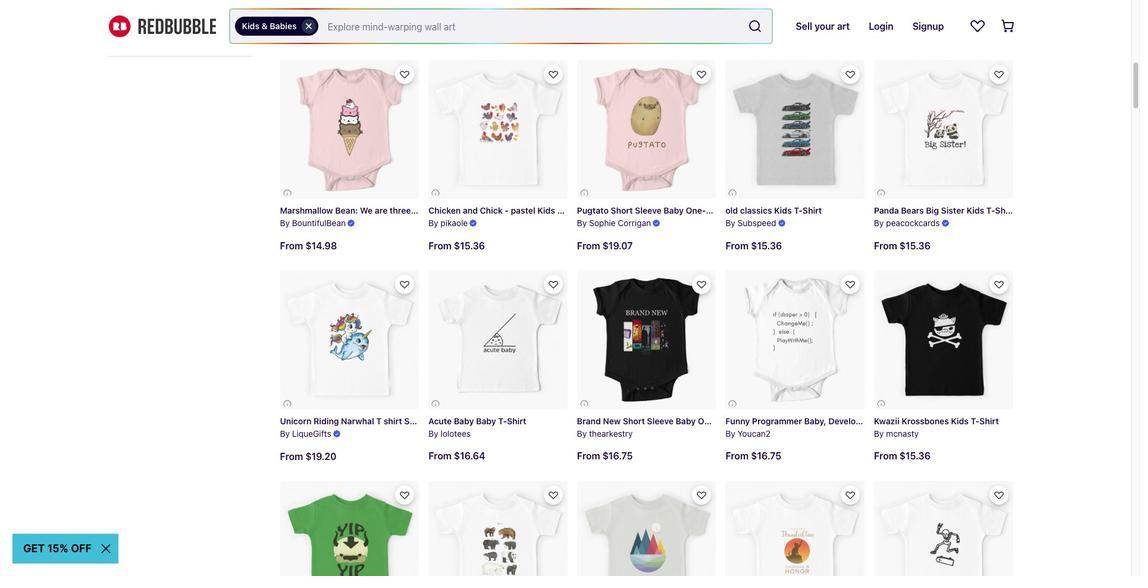 Task type: vqa. For each thing, say whether or not it's contained in the screenshot.
BEARS
yes



Task type: describe. For each thing, give the bounding box(es) containing it.
$16.75 for by thearkestry
[[603, 451, 633, 462]]

teeming
[[738, 8, 771, 18]]

from $15.36 for peacockcards
[[875, 241, 931, 251]]

$15.36 down mcnasty
[[900, 451, 931, 462]]

by hillary white
[[429, 8, 490, 18]]

unicorn riding narwhal t shirt squad girls kids rainbow unicorns gifts party kids t-shirt image
[[280, 270, 419, 410]]

0 horizontal spatial from $16.64
[[429, 451, 486, 462]]

shirt for kwazii krossbones kids t-shirt by mcnasty
[[980, 416, 1000, 426]]

kwazii
[[875, 416, 900, 426]]

by for by subspeed
[[726, 218, 736, 228]]

0 vertical spatial piece
[[706, 206, 728, 216]]

kwazii krossbones kids t-shirt image
[[875, 270, 1014, 410]]

from for pugtato short sleeve baby one-piece image
[[577, 241, 601, 251]]

marshmallow bean: we are three scoops of friendship short sleeve baby one-piece image
[[280, 60, 419, 199]]

somewhere kids t-shirt image
[[577, 481, 716, 576]]

by teeming
[[726, 8, 771, 18]]

from $14.98
[[280, 241, 337, 251]]

from $15.36 down mcnasty
[[875, 451, 931, 462]]

kids right sister
[[967, 206, 985, 216]]

$14.98
[[306, 241, 337, 251]]

old classics kids t-shirt
[[726, 206, 822, 216]]

from down by coolfuntees
[[280, 30, 303, 41]]

$15.36 for by peacockcards
[[900, 241, 931, 251]]

from $15.36 for pikaole
[[429, 241, 485, 251]]

Search term search field
[[318, 10, 744, 43]]

by inside brand new short sleeve baby one-piece by thearkestry
[[577, 428, 587, 439]]

Kids & Babies field
[[230, 10, 773, 43]]

pugtato short sleeve baby one-piece image
[[577, 60, 716, 199]]

old classics kids t-shirt image
[[726, 60, 865, 199]]

$36.84
[[875, 30, 908, 41]]

0 vertical spatial short
[[611, 206, 633, 216]]

thearkestry
[[589, 428, 633, 439]]

from $15.36 for subspeed
[[726, 241, 783, 251]]

from down by teeming
[[726, 30, 749, 41]]

by for by hillary white
[[429, 8, 439, 18]]

$16.75 for by youcan2
[[752, 451, 782, 462]]

panda bears big sister kids t-shirt
[[875, 206, 1015, 216]]

brand
[[577, 416, 601, 426]]

by liquegifts
[[280, 428, 331, 439]]

-
[[505, 206, 509, 216]]

chicken
[[429, 206, 461, 216]]

by for by teeming
[[726, 8, 736, 18]]

$15.36 for by subspeed
[[752, 241, 783, 251]]

pastel
[[511, 206, 536, 216]]

t- for kwazii krossbones kids t-shirt by mcnasty
[[971, 416, 980, 426]]

sleeve inside brand new short sleeve baby one-piece by thearkestry
[[648, 416, 674, 426]]

by coolfuntees
[[280, 8, 337, 18]]

classics
[[741, 206, 773, 216]]

mcnasty
[[887, 428, 919, 439]]

acute baby baby t-shirt by lolotees
[[429, 416, 527, 439]]

subspeed
[[738, 218, 777, 228]]

$16.01
[[454, 30, 484, 41]]

by for by pikaole
[[429, 218, 439, 228]]

$19.20
[[306, 451, 337, 462]]

from for panda bears big sister kids t-shirt image
[[875, 241, 898, 251]]

by for by geeksomniac
[[577, 8, 587, 18]]

short inside brand new short sleeve baby one-piece by thearkestry
[[623, 416, 645, 426]]

funny programmer baby, developer mommy and daddy coder short sleeve baby one-piece image
[[726, 270, 865, 410]]

$16.64 for by teeming
[[752, 30, 783, 41]]

$19.07
[[603, 241, 633, 251]]

shirt for old classics kids t-shirt
[[803, 206, 822, 216]]

$14.59
[[306, 30, 337, 41]]

bountifulbean
[[292, 218, 346, 228]]

acute baby baby t-shirt image
[[429, 270, 568, 410]]

peacockcards
[[887, 218, 940, 228]]

photography
[[137, 23, 186, 33]]

brand new short sleeve baby one-piece by thearkestry
[[577, 416, 740, 439]]

youcan2
[[738, 428, 771, 439]]

by inside acute baby baby t-shirt by lolotees
[[429, 428, 439, 439]]

t- for old classics kids t-shirt
[[794, 206, 803, 216]]

corrigan
[[618, 218, 651, 228]]

panda
[[875, 206, 900, 216]]

by for by bountifulbean
[[280, 218, 290, 228]]

sister
[[942, 206, 965, 216]]

acute
[[429, 416, 452, 426]]

$36.84 link
[[875, 0, 1014, 51]]

redbubble logo image
[[109, 15, 216, 37]]

from $16.75 for by thearkestry
[[577, 451, 633, 462]]

krossbones
[[902, 416, 950, 426]]

rad in peace kids t-shirt image
[[875, 481, 1014, 576]]

hillary
[[441, 8, 465, 18]]

kids & babies
[[242, 21, 297, 31]]

by for by liquegifts
[[280, 428, 290, 439]]

panda bears big sister kids t-shirt image
[[875, 60, 1014, 199]]

by for by youcan2
[[726, 428, 736, 439]]

by geeksomniac
[[577, 8, 643, 18]]

kids inside kwazii krossbones kids t-shirt by mcnasty
[[952, 416, 969, 426]]

kids right classics
[[775, 206, 792, 216]]

by for by peacockcards
[[875, 218, 884, 228]]



Task type: locate. For each thing, give the bounding box(es) containing it.
&
[[262, 21, 268, 31]]

and
[[463, 206, 478, 216]]

from $15.36 down by peacockcards
[[875, 241, 931, 251]]

by left teeming
[[726, 8, 736, 18]]

by peacockcards
[[875, 218, 940, 228]]

by down kwazii
[[875, 428, 884, 439]]

2 $16.75 from the left
[[603, 451, 633, 462]]

sleeve right new
[[648, 416, 674, 426]]

from down mcnasty
[[875, 451, 898, 462]]

lolotees
[[441, 428, 471, 439]]

from $16.64 for geeksomniac
[[577, 30, 634, 41]]

artwork medium option group
[[118, 0, 234, 42]]

from for funny programmer baby, developer mommy and daddy coder short sleeve baby one-piece image
[[726, 451, 749, 462]]

chicken and chick - pastel kids t-shirt image
[[429, 60, 568, 199]]

short right new
[[623, 416, 645, 426]]

by pikaole
[[429, 218, 468, 228]]

yip yip appa! kids t-shirt image
[[280, 481, 419, 576]]

$16.75 down 'thearkestry'
[[603, 451, 633, 462]]

from for old classics kids t-shirt image
[[726, 241, 749, 251]]

1 horizontal spatial $16.75
[[752, 451, 782, 462]]

from for brand new short sleeve baby one-piece image
[[577, 451, 601, 462]]

$15.36 down pikaole at the top left
[[454, 241, 485, 251]]

from down 'thearkestry'
[[577, 451, 601, 462]]

by sophie corrigan
[[577, 218, 651, 228]]

from down by liquegifts
[[280, 451, 303, 462]]

from $15.36 down by subspeed
[[726, 241, 783, 251]]

kids & babies button
[[235, 17, 318, 36]]

from down by pikaole on the left
[[429, 241, 452, 251]]

from for kwazii krossbones kids t-shirt image
[[875, 451, 898, 462]]

piece
[[706, 206, 728, 216], [718, 416, 740, 426]]

shirt
[[566, 206, 586, 216], [803, 206, 822, 216], [996, 206, 1015, 216], [507, 416, 527, 426], [980, 416, 1000, 426]]

2 horizontal spatial $16.64
[[752, 30, 783, 41]]

chicken and chick - pastel kids t-shirt
[[429, 206, 586, 216]]

brand new short sleeve baby one-piece image
[[577, 270, 716, 410]]

by youcan2
[[726, 428, 771, 439]]

kids inside kids & babies button
[[242, 21, 260, 31]]

piece up by subspeed
[[706, 206, 728, 216]]

by down chicken
[[429, 218, 439, 228]]

$15.36
[[454, 241, 485, 251], [752, 241, 783, 251], [900, 241, 931, 251], [900, 451, 931, 462]]

0 horizontal spatial $16.64
[[454, 451, 486, 462]]

from down by geeksomniac
[[577, 30, 601, 41]]

$15.36 for by pikaole
[[454, 241, 485, 251]]

1 horizontal spatial from $16.64
[[577, 30, 634, 41]]

from down the hillary
[[429, 30, 452, 41]]

kids
[[242, 21, 260, 31], [538, 206, 555, 216], [775, 206, 792, 216], [967, 206, 985, 216], [952, 416, 969, 426]]

2 horizontal spatial from $16.64
[[726, 30, 783, 41]]

from $16.64 down lolotees
[[429, 451, 486, 462]]

coolfuntees
[[292, 8, 337, 18]]

by left geeksomniac
[[577, 8, 587, 18]]

white
[[467, 8, 490, 18]]

from $19.20
[[280, 451, 337, 462]]

new
[[603, 416, 621, 426]]

from down by peacockcards
[[875, 241, 898, 251]]

from for chicken and chick - pastel kids t-shirt image at left
[[429, 241, 452, 251]]

by for by sophie corrigan
[[577, 218, 587, 228]]

1 horizontal spatial $16.64
[[603, 30, 634, 41]]

from down by subspeed
[[726, 241, 749, 251]]

shirt inside kwazii krossbones kids t-shirt by mcnasty
[[980, 416, 1000, 426]]

t- inside kwazii krossbones kids t-shirt by mcnasty
[[971, 416, 980, 426]]

by
[[280, 8, 290, 18], [429, 8, 439, 18], [726, 8, 736, 18], [577, 8, 587, 18], [280, 218, 290, 228], [429, 218, 439, 228], [726, 218, 736, 228], [577, 218, 587, 228], [875, 218, 884, 228], [280, 428, 290, 439], [429, 428, 439, 439], [726, 428, 736, 439], [577, 428, 587, 439], [875, 428, 884, 439]]

bears kids t-shirt image
[[429, 481, 568, 576]]

from left $14.98
[[280, 241, 303, 251]]

by inside kwazii krossbones kids t-shirt by mcnasty
[[875, 428, 884, 439]]

big
[[927, 206, 940, 216]]

pugtato short sleeve baby one-piece
[[577, 206, 728, 216]]

from for marshmallow bean: we are three scoops of friendship short sleeve baby one-piece image
[[280, 241, 303, 251]]

one-
[[686, 206, 706, 216], [698, 416, 719, 426]]

old
[[726, 206, 738, 216]]

from down lolotees
[[429, 451, 452, 462]]

kwazii krossbones kids t-shirt by mcnasty
[[875, 416, 1000, 439]]

0 horizontal spatial $16.75
[[603, 451, 633, 462]]

$16.64 down geeksomniac
[[603, 30, 634, 41]]

liquegifts
[[292, 428, 331, 439]]

2 from $16.75 from the left
[[577, 451, 633, 462]]

$16.64 down lolotees
[[454, 451, 486, 462]]

sleeve up corrigan
[[635, 206, 662, 216]]

from $15.36 down pikaole at the top left
[[429, 241, 485, 251]]

baby
[[664, 206, 684, 216], [454, 416, 474, 426], [476, 416, 496, 426], [676, 416, 696, 426]]

0 vertical spatial sleeve
[[635, 206, 662, 216]]

by left liquegifts
[[280, 428, 290, 439]]

from down by youcan2
[[726, 451, 749, 462]]

by down the "panda"
[[875, 218, 884, 228]]

baby inside brand new short sleeve baby one-piece by thearkestry
[[676, 416, 696, 426]]

piece inside brand new short sleeve baby one-piece by thearkestry
[[718, 416, 740, 426]]

from $19.07
[[577, 241, 633, 251]]

kids left the &
[[242, 21, 260, 31]]

shirt for acute baby baby t-shirt by lolotees
[[507, 416, 527, 426]]

1 vertical spatial one-
[[698, 416, 719, 426]]

$15.36 down the subspeed
[[752, 241, 783, 251]]

1 from $16.75 from the left
[[726, 451, 782, 462]]

0 vertical spatial one-
[[686, 206, 706, 216]]

from for unicorn riding narwhal t shirt squad girls kids rainbow unicorns gifts party kids t-shirt image
[[280, 451, 303, 462]]

$16.64 for by geeksomniac
[[603, 30, 634, 41]]

from $16.64 down by geeksomniac
[[577, 30, 634, 41]]

1 $16.75 from the left
[[752, 451, 782, 462]]

by up from $14.98
[[280, 218, 290, 228]]

from
[[280, 30, 303, 41], [429, 30, 452, 41], [726, 30, 749, 41], [577, 30, 601, 41], [280, 241, 303, 251], [429, 241, 452, 251], [726, 241, 749, 251], [577, 241, 601, 251], [875, 241, 898, 251], [429, 451, 452, 462], [726, 451, 749, 462], [577, 451, 601, 462], [875, 451, 898, 462], [280, 451, 303, 462]]

from $16.75 down 'thearkestry'
[[577, 451, 633, 462]]

babies
[[270, 21, 297, 31]]

pikaole
[[441, 218, 468, 228]]

by subspeed
[[726, 218, 777, 228]]

from $16.01
[[429, 30, 484, 41]]

from $14.59
[[280, 30, 337, 41]]

by up babies
[[280, 8, 290, 18]]

t- inside acute baby baby t-shirt by lolotees
[[499, 416, 507, 426]]

sleeve
[[635, 206, 662, 216], [648, 416, 674, 426]]

from $16.75 down the youcan2
[[726, 451, 782, 462]]

piece up by youcan2
[[718, 416, 740, 426]]

by for by coolfuntees
[[280, 8, 290, 18]]

by left the youcan2
[[726, 428, 736, 439]]

chick
[[480, 206, 503, 216]]

1 horizontal spatial from $16.75
[[726, 451, 782, 462]]

kids right krossbones
[[952, 416, 969, 426]]

by down pugtato
[[577, 218, 587, 228]]

short
[[611, 206, 633, 216], [623, 416, 645, 426]]

from $16.64
[[726, 30, 783, 41], [577, 30, 634, 41], [429, 451, 486, 462]]

by down brand
[[577, 428, 587, 439]]

short up by sophie corrigan
[[611, 206, 633, 216]]

kids right pastel
[[538, 206, 555, 216]]

from for acute baby baby t-shirt image
[[429, 451, 452, 462]]

sophie
[[589, 218, 616, 228]]

shirt inside acute baby baby t-shirt by lolotees
[[507, 416, 527, 426]]

1 vertical spatial sleeve
[[648, 416, 674, 426]]

1 vertical spatial short
[[623, 416, 645, 426]]

1 vertical spatial piece
[[718, 416, 740, 426]]

from $16.75
[[726, 451, 782, 462], [577, 451, 633, 462]]

from $15.36
[[429, 241, 485, 251], [726, 241, 783, 251], [875, 241, 931, 251], [875, 451, 931, 462]]

from down sophie
[[577, 241, 601, 251]]

$16.64
[[752, 30, 783, 41], [603, 30, 634, 41], [454, 451, 486, 462]]

by left the hillary
[[429, 8, 439, 18]]

thunderclan pride kids t-shirt image
[[726, 481, 865, 576]]

by bountifulbean
[[280, 218, 346, 228]]

$15.36 down peacockcards
[[900, 241, 931, 251]]

t-
[[558, 206, 566, 216], [794, 206, 803, 216], [987, 206, 996, 216], [499, 416, 507, 426], [971, 416, 980, 426]]

$16.75
[[752, 451, 782, 462], [603, 451, 633, 462]]

from $16.64 down teeming
[[726, 30, 783, 41]]

by down old
[[726, 218, 736, 228]]

pugtato
[[577, 206, 609, 216]]

$16.75 down the youcan2
[[752, 451, 782, 462]]

t- for acute baby baby t-shirt by lolotees
[[499, 416, 507, 426]]

0 horizontal spatial from $16.75
[[577, 451, 633, 462]]

one- inside brand new short sleeve baby one-piece by thearkestry
[[698, 416, 719, 426]]

bears
[[902, 206, 925, 216]]

$16.64 down teeming
[[752, 30, 783, 41]]

from $16.64 for teeming
[[726, 30, 783, 41]]

from $16.75 for by youcan2
[[726, 451, 782, 462]]

by down acute
[[429, 428, 439, 439]]

geeksomniac
[[589, 8, 643, 18]]



